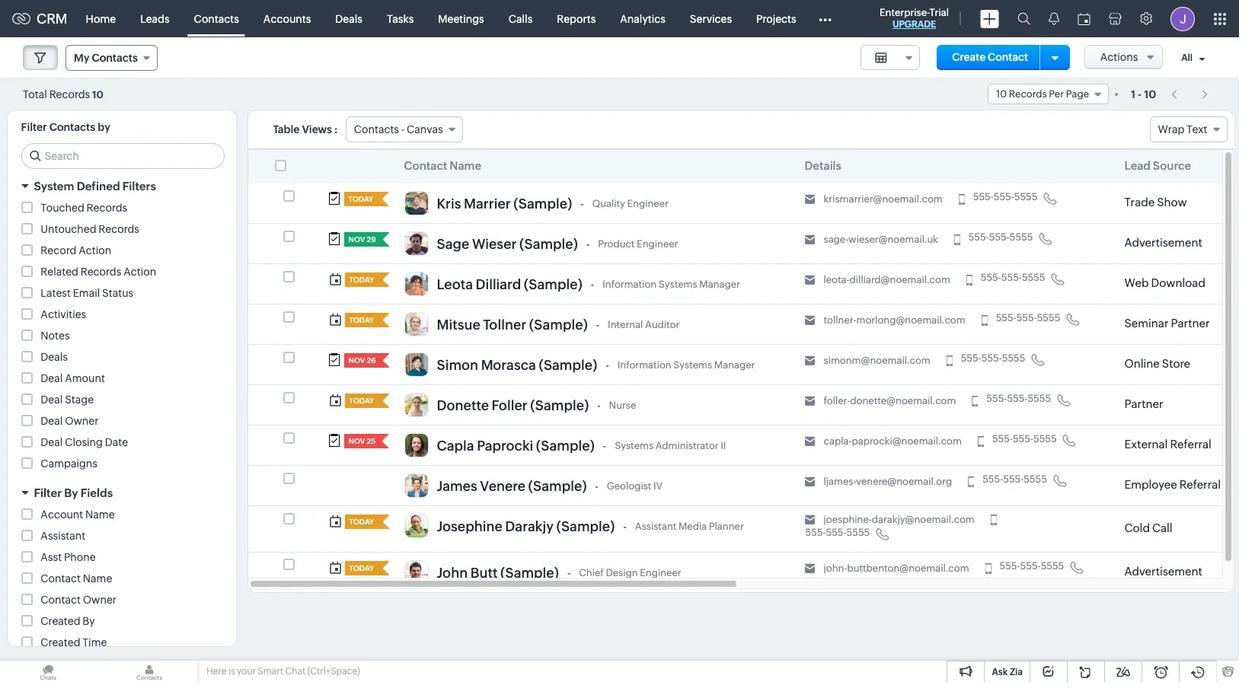 Task type: vqa. For each thing, say whether or not it's contained in the screenshot.
Last
no



Task type: describe. For each thing, give the bounding box(es) containing it.
page
[[1067, 88, 1090, 100]]

:
[[335, 123, 338, 136]]

1 vertical spatial name
[[85, 509, 115, 521]]

0 vertical spatial name
[[450, 159, 482, 172]]

icon_mail image for mitsue tollner (sample)
[[805, 316, 816, 327]]

created for created by
[[41, 616, 80, 628]]

- for donette foller (sample)
[[598, 400, 601, 413]]

simonm@noemail.com
[[824, 355, 931, 367]]

sage
[[437, 236, 470, 252]]

contacts inside my contacts field
[[92, 52, 138, 64]]

crm link
[[12, 11, 68, 27]]

ljames-venere@noemail.org link
[[824, 476, 953, 488]]

meetings link
[[426, 0, 497, 37]]

tasks
[[387, 13, 414, 25]]

filter contacts by
[[21, 121, 110, 133]]

accounts link
[[251, 0, 323, 37]]

planner
[[709, 521, 744, 533]]

icon_mail image for capla paprocki (sample)
[[805, 437, 816, 448]]

created by
[[41, 616, 95, 628]]

mitsue tollner (sample) link
[[437, 317, 588, 334]]

wieser@noemail.uk
[[849, 234, 939, 245]]

darakjy@noemail.com
[[872, 514, 975, 526]]

0 horizontal spatial deals
[[41, 351, 68, 363]]

manager for leota dilliard (sample)
[[700, 279, 741, 290]]

dilliard@noemail.com
[[850, 274, 951, 286]]

activities
[[41, 309, 86, 321]]

store
[[1163, 357, 1191, 370]]

text
[[1187, 123, 1208, 136]]

james
[[437, 479, 478, 495]]

0 horizontal spatial partner
[[1125, 398, 1164, 411]]

capla
[[437, 438, 475, 454]]

here is your smart chat (ctrl+space)
[[207, 667, 360, 677]]

calls link
[[497, 0, 545, 37]]

(sample) for simon morasca (sample)
[[539, 357, 598, 373]]

simonm@noemail.com link
[[824, 355, 931, 367]]

download
[[1152, 277, 1206, 290]]

systems for simon morasca (sample)
[[674, 360, 713, 371]]

create menu image
[[981, 10, 1000, 28]]

today link for mitsue tollner (sample)
[[345, 313, 376, 328]]

(sample) for sage wieser (sample)
[[520, 236, 578, 252]]

donette@noemail.com
[[851, 395, 957, 407]]

0 vertical spatial deals
[[336, 13, 363, 25]]

records for untouched
[[99, 223, 139, 235]]

all
[[1182, 53, 1193, 63]]

Other Modules field
[[809, 6, 842, 31]]

sage wieser (sample)
[[437, 236, 578, 252]]

10 for total records 10
[[92, 89, 103, 100]]

paprocki
[[477, 438, 534, 454]]

untouched
[[41, 223, 96, 235]]

icon_mail image for josephine darakjy (sample)
[[805, 515, 816, 526]]

record action
[[41, 245, 111, 257]]

filter for filter contacts by
[[21, 121, 47, 133]]

lead
[[1125, 159, 1151, 172]]

kris marrier (sample) link
[[437, 196, 573, 212]]

- for kris marrier (sample)
[[581, 198, 584, 211]]

upgrade
[[893, 19, 937, 30]]

canvas profile image image for sage wieser (sample)
[[404, 232, 429, 256]]

contact down the canvas
[[404, 159, 448, 172]]

today link for kris marrier (sample)
[[344, 192, 375, 207]]

ask zia
[[992, 668, 1023, 678]]

deal for deal stage
[[41, 394, 63, 406]]

by for filter
[[64, 487, 78, 500]]

2 vertical spatial systems
[[615, 440, 654, 452]]

kris
[[437, 196, 461, 212]]

trade
[[1125, 196, 1155, 209]]

nov 29 link
[[344, 232, 376, 247]]

- for john butt (sample)
[[568, 568, 571, 580]]

canvas profile image image for mitsue tollner (sample)
[[404, 312, 429, 337]]

services link
[[678, 0, 745, 37]]

krismarrier@noemail.com
[[824, 194, 943, 205]]

donette
[[437, 398, 489, 414]]

system defined filters button
[[7, 173, 236, 200]]

ljames-
[[824, 476, 857, 488]]

buttbenton@noemail.com
[[848, 563, 970, 574]]

advertisement for john butt (sample)
[[1125, 565, 1203, 578]]

external referral
[[1125, 438, 1212, 451]]

nurse
[[609, 400, 636, 411]]

account name
[[41, 509, 115, 521]]

records for 10
[[1009, 88, 1047, 100]]

phone
[[64, 552, 96, 564]]

calendar image
[[1078, 13, 1091, 25]]

deal for deal amount
[[41, 373, 63, 385]]

accounts
[[264, 13, 311, 25]]

10 records per page
[[997, 88, 1090, 100]]

information systems manager for leota dilliard (sample)
[[603, 279, 741, 290]]

trial
[[930, 7, 949, 18]]

foller-donette@noemail.com
[[824, 395, 957, 407]]

engineer for sage wieser (sample)
[[637, 238, 678, 250]]

capla paprocki (sample) link
[[437, 438, 595, 455]]

simon morasca (sample) link
[[437, 357, 598, 374]]

ii
[[721, 440, 727, 452]]

- for simon morasca (sample)
[[606, 360, 609, 372]]

- for leota dilliard (sample)
[[591, 279, 595, 291]]

analytics
[[620, 13, 666, 25]]

chief design engineer
[[579, 568, 682, 579]]

views
[[302, 123, 332, 136]]

geologist iv
[[607, 481, 663, 492]]

search element
[[1009, 0, 1040, 37]]

show
[[1158, 196, 1188, 209]]

canvas profile image image for capla paprocki (sample)
[[404, 434, 429, 458]]

marrier
[[464, 196, 511, 212]]

canvas profile image image for leota dilliard (sample)
[[404, 272, 429, 296]]

(sample) for josephine darakjy (sample)
[[557, 519, 615, 535]]

- for josephine darakjy (sample)
[[624, 521, 627, 534]]

(sample) for james venere (sample)
[[528, 479, 587, 495]]

Contacts - Canvas field
[[346, 117, 463, 142]]

1 - 10
[[1132, 88, 1157, 100]]

john
[[437, 565, 468, 581]]

assistant for assistant
[[41, 530, 85, 543]]

table
[[273, 123, 300, 136]]

capla-
[[824, 436, 852, 447]]

Wrap Text field
[[1150, 117, 1228, 142]]

amount
[[65, 373, 105, 385]]

john butt (sample)
[[437, 565, 559, 581]]

here
[[207, 667, 227, 677]]

0 vertical spatial partner
[[1172, 317, 1210, 330]]

your
[[237, 667, 256, 677]]

- inside field
[[401, 123, 405, 136]]

1 vertical spatial contact name
[[41, 573, 112, 585]]

tollner-morlong@noemail.com
[[824, 315, 966, 326]]

icon_mail image for john butt (sample)
[[805, 564, 816, 575]]

employee
[[1125, 479, 1178, 492]]

cold call
[[1125, 522, 1173, 535]]

contacts link
[[182, 0, 251, 37]]

icon_mail image for simon morasca (sample)
[[805, 356, 816, 367]]

enterprise-trial upgrade
[[880, 7, 949, 30]]

system
[[34, 180, 74, 193]]

fields
[[81, 487, 113, 500]]

10 Records Per Page field
[[988, 84, 1109, 104]]

internal
[[608, 319, 643, 331]]

closing
[[65, 437, 103, 449]]

design
[[606, 568, 638, 579]]

dilliard
[[476, 277, 522, 293]]

engineer for kris marrier (sample)
[[628, 198, 669, 209]]

manager for simon morasca (sample)
[[715, 360, 755, 371]]

campaigns
[[41, 458, 97, 470]]

contact up created by
[[41, 594, 81, 607]]

create menu element
[[972, 0, 1009, 37]]



Task type: locate. For each thing, give the bounding box(es) containing it.
(sample) up darakjy
[[528, 479, 587, 495]]

canvas profile image image left the donette
[[404, 393, 429, 418]]

tasks link
[[375, 0, 426, 37]]

2 icon_mail image from the top
[[805, 235, 816, 246]]

1 horizontal spatial contact name
[[404, 159, 482, 172]]

2 created from the top
[[41, 637, 80, 649]]

today for kris marrier (sample)
[[349, 195, 373, 203]]

- for james venere (sample)
[[596, 481, 599, 493]]

leota dilliard (sample)
[[437, 277, 583, 293]]

deal left stage
[[41, 394, 63, 406]]

icon_mail image for sage wieser (sample)
[[805, 235, 816, 246]]

contacts right my
[[92, 52, 138, 64]]

assistant for assistant media planner
[[635, 521, 677, 533]]

deals down notes
[[41, 351, 68, 363]]

information systems manager
[[603, 279, 741, 290], [618, 360, 755, 371]]

10 for 1 - 10
[[1145, 88, 1157, 100]]

by inside dropdown button
[[64, 487, 78, 500]]

6 canvas profile image image from the top
[[404, 393, 429, 418]]

1 vertical spatial information systems manager
[[618, 360, 755, 371]]

10 icon_mail image from the top
[[805, 564, 816, 575]]

1 vertical spatial systems
[[674, 360, 713, 371]]

1 horizontal spatial assistant
[[635, 521, 677, 533]]

contacts
[[194, 13, 239, 25], [92, 52, 138, 64], [49, 121, 95, 133], [354, 123, 399, 136]]

deal down deal stage
[[41, 415, 63, 427]]

canvas profile image image left leota
[[404, 272, 429, 296]]

today
[[349, 195, 373, 203], [349, 276, 374, 284], [349, 316, 374, 325], [349, 397, 374, 405], [349, 518, 374, 527], [349, 565, 374, 573]]

simon morasca (sample)
[[437, 357, 598, 373]]

search image
[[1018, 12, 1031, 25]]

nov 26
[[349, 357, 376, 365]]

signals image
[[1049, 12, 1060, 25]]

partner down online
[[1125, 398, 1164, 411]]

(sample) for mitsue tollner (sample)
[[529, 317, 588, 333]]

deal for deal owner
[[41, 415, 63, 427]]

web
[[1125, 277, 1149, 290]]

signals element
[[1040, 0, 1069, 37]]

2 advertisement from the top
[[1125, 565, 1203, 578]]

advertisement for sage wieser (sample)
[[1125, 236, 1203, 249]]

engineer right design
[[640, 568, 682, 579]]

3 nov from the top
[[349, 437, 365, 446]]

contact right create
[[988, 51, 1029, 63]]

notes
[[41, 330, 70, 342]]

john-buttbenton@noemail.com
[[824, 563, 970, 574]]

records up latest email status
[[81, 266, 121, 278]]

engineer right the product
[[637, 238, 678, 250]]

5 canvas profile image image from the top
[[404, 353, 429, 377]]

0 vertical spatial systems
[[659, 279, 698, 290]]

create contact
[[953, 51, 1029, 63]]

1 vertical spatial action
[[124, 266, 156, 278]]

records inside "field"
[[1009, 88, 1047, 100]]

engineer right 'quality'
[[628, 198, 669, 209]]

canvas profile image image left james
[[404, 474, 429, 498]]

2 vertical spatial nov
[[349, 437, 365, 446]]

None field
[[861, 45, 920, 70]]

filter inside dropdown button
[[34, 487, 62, 500]]

(ctrl+space)
[[307, 667, 360, 677]]

(sample) up the chief
[[557, 519, 615, 535]]

services
[[690, 13, 732, 25]]

canvas profile image image for simon morasca (sample)
[[404, 353, 429, 377]]

nov left 26
[[349, 357, 365, 365]]

0 vertical spatial manager
[[700, 279, 741, 290]]

canvas profile image image for john butt (sample)
[[404, 561, 429, 585]]

0 vertical spatial nov
[[349, 235, 365, 244]]

external
[[1125, 438, 1168, 451]]

today for josephine darakjy (sample)
[[349, 518, 374, 527]]

systems
[[659, 279, 698, 290], [674, 360, 713, 371], [615, 440, 654, 452]]

cold
[[1125, 522, 1151, 535]]

latest
[[41, 287, 71, 299]]

lead source
[[1125, 159, 1192, 172]]

0 vertical spatial by
[[64, 487, 78, 500]]

filter for filter by fields
[[34, 487, 62, 500]]

contacts right leads
[[194, 13, 239, 25]]

created time
[[41, 637, 107, 649]]

contacts inside contacts - canvas field
[[354, 123, 399, 136]]

icon_mail image down details
[[805, 195, 816, 205]]

chats image
[[0, 661, 96, 683]]

(sample) for kris marrier (sample)
[[514, 196, 573, 212]]

butt
[[471, 565, 498, 581]]

2 deal from the top
[[41, 394, 63, 406]]

canvas profile image image left kris
[[404, 191, 429, 216]]

assistant media planner
[[635, 521, 744, 533]]

nov left 25
[[349, 437, 365, 446]]

profile element
[[1162, 0, 1205, 37]]

today link for leota dilliard (sample)
[[345, 273, 376, 287]]

(sample) for leota dilliard (sample)
[[524, 277, 583, 293]]

0 horizontal spatial action
[[79, 245, 111, 257]]

morlong@noemail.com
[[857, 315, 966, 326]]

3 icon_mail image from the top
[[805, 275, 816, 286]]

canvas profile image image left john
[[404, 561, 429, 585]]

contact name
[[404, 159, 482, 172], [41, 573, 112, 585]]

1 vertical spatial deals
[[41, 351, 68, 363]]

name down fields
[[85, 509, 115, 521]]

1 advertisement from the top
[[1125, 236, 1203, 249]]

owner for contact owner
[[83, 594, 117, 607]]

canvas profile image image
[[404, 191, 429, 216], [404, 232, 429, 256], [404, 272, 429, 296], [404, 312, 429, 337], [404, 353, 429, 377], [404, 393, 429, 418], [404, 434, 429, 458], [404, 474, 429, 498], [404, 514, 429, 539], [404, 561, 429, 585]]

today link for john butt (sample)
[[345, 562, 376, 576]]

Search text field
[[22, 144, 224, 168]]

icon_mail image for leota dilliard (sample)
[[805, 275, 816, 286]]

chat
[[285, 667, 306, 677]]

total records 10
[[23, 88, 103, 100]]

0 vertical spatial information systems manager
[[603, 279, 741, 290]]

today for mitsue tollner (sample)
[[349, 316, 374, 325]]

foller-donette@noemail.com link
[[824, 395, 957, 408]]

0 vertical spatial action
[[79, 245, 111, 257]]

morasca
[[481, 357, 536, 373]]

sage-
[[824, 234, 849, 245]]

seminar partner
[[1125, 317, 1210, 330]]

referral for james venere (sample)
[[1180, 479, 1222, 492]]

canvas profile image image for kris marrier (sample)
[[404, 191, 429, 216]]

owner for deal owner
[[65, 415, 99, 427]]

1 vertical spatial by
[[83, 616, 95, 628]]

records for related
[[81, 266, 121, 278]]

referral right employee
[[1180, 479, 1222, 492]]

3 canvas profile image image from the top
[[404, 272, 429, 296]]

capla paprocki (sample)
[[437, 438, 595, 454]]

sage wieser (sample) link
[[437, 236, 578, 253]]

john-buttbenton@noemail.com link
[[824, 563, 970, 575]]

(sample) for capla paprocki (sample)
[[536, 438, 595, 454]]

joesphine-darakjy@noemail.com link
[[824, 514, 975, 527]]

0 vertical spatial engineer
[[628, 198, 669, 209]]

records for touched
[[87, 202, 127, 214]]

wrap
[[1159, 123, 1185, 136]]

10 right "1"
[[1145, 88, 1157, 100]]

records left per
[[1009, 88, 1047, 100]]

1 horizontal spatial action
[[124, 266, 156, 278]]

referral up employee referral on the right bottom of page
[[1171, 438, 1212, 451]]

nov left 29
[[349, 235, 365, 244]]

8 icon_mail image from the top
[[805, 477, 816, 488]]

2 vertical spatial engineer
[[640, 568, 682, 579]]

total
[[23, 88, 47, 100]]

today for donette foller (sample)
[[349, 397, 374, 405]]

icon_mail image left 'tollner-' on the top
[[805, 316, 816, 327]]

(sample) right tollner
[[529, 317, 588, 333]]

1 horizontal spatial partner
[[1172, 317, 1210, 330]]

555-555-5555
[[974, 191, 1038, 203], [969, 232, 1034, 243], [981, 272, 1046, 284], [996, 313, 1061, 324], [961, 353, 1026, 364], [987, 393, 1052, 405], [993, 434, 1057, 445], [983, 474, 1048, 485], [806, 527, 870, 539], [1000, 561, 1065, 572]]

information for leota dilliard (sample)
[[603, 279, 657, 290]]

deal up deal stage
[[41, 373, 63, 385]]

(sample) right dilliard
[[524, 277, 583, 293]]

deal for deal closing date
[[41, 437, 63, 449]]

today link for josephine darakjy (sample)
[[345, 515, 376, 530]]

2 nov from the top
[[349, 357, 365, 365]]

nov 26 link
[[344, 354, 376, 368]]

(sample) for john butt (sample)
[[501, 565, 559, 581]]

records down defined
[[87, 202, 127, 214]]

My Contacts field
[[66, 45, 158, 71]]

nov 29
[[349, 235, 376, 244]]

icon_mail image for james venere (sample)
[[805, 477, 816, 488]]

contacts left by
[[49, 121, 95, 133]]

1 vertical spatial filter
[[34, 487, 62, 500]]

meetings
[[438, 13, 484, 25]]

1 icon_mail image from the top
[[805, 195, 816, 205]]

today for leota dilliard (sample)
[[349, 276, 374, 284]]

10 up by
[[92, 89, 103, 100]]

icon_mail image left ljames-
[[805, 477, 816, 488]]

0 vertical spatial owner
[[65, 415, 99, 427]]

1 vertical spatial information
[[618, 360, 672, 371]]

1 horizontal spatial 10
[[997, 88, 1008, 100]]

capla-paprocki@noemail.com
[[824, 436, 962, 447]]

10 inside "field"
[[997, 88, 1008, 100]]

crm
[[37, 11, 68, 27]]

account
[[41, 509, 83, 521]]

records up filter contacts by
[[49, 88, 90, 100]]

(sample)
[[514, 196, 573, 212], [520, 236, 578, 252], [524, 277, 583, 293], [529, 317, 588, 333], [539, 357, 598, 373], [531, 398, 589, 414], [536, 438, 595, 454], [528, 479, 587, 495], [557, 519, 615, 535], [501, 565, 559, 581]]

1 horizontal spatial deals
[[336, 13, 363, 25]]

systems up geologist iv
[[615, 440, 654, 452]]

partner down download on the right
[[1172, 317, 1210, 330]]

venere@noemail.org
[[857, 476, 953, 488]]

(sample) right paprocki
[[536, 438, 595, 454]]

information systems manager down auditor
[[618, 360, 755, 371]]

1 nov from the top
[[349, 235, 365, 244]]

projects
[[757, 13, 797, 25]]

0 horizontal spatial assistant
[[41, 530, 85, 543]]

today link for donette foller (sample)
[[345, 394, 376, 408]]

nov inside 'link'
[[349, 235, 365, 244]]

0 vertical spatial contact name
[[404, 159, 482, 172]]

records for total
[[49, 88, 90, 100]]

contact name up contact owner
[[41, 573, 112, 585]]

10 canvas profile image image from the top
[[404, 561, 429, 585]]

seminar
[[1125, 317, 1169, 330]]

canvas profile image image left the sage
[[404, 232, 429, 256]]

5 icon_mail image from the top
[[805, 356, 816, 367]]

- for sage wieser (sample)
[[587, 239, 590, 251]]

advertisement up web download
[[1125, 236, 1203, 249]]

contacts image
[[101, 661, 197, 683]]

4 icon_mail image from the top
[[805, 316, 816, 327]]

2 vertical spatial name
[[83, 573, 112, 585]]

3 deal from the top
[[41, 415, 63, 427]]

canvas profile image image for james venere (sample)
[[404, 474, 429, 498]]

defined
[[77, 180, 120, 193]]

capla-paprocki@noemail.com link
[[824, 436, 962, 448]]

4 canvas profile image image from the top
[[404, 312, 429, 337]]

icon_mail image left sage- on the right
[[805, 235, 816, 246]]

call
[[1153, 522, 1173, 535]]

deal amount
[[41, 373, 105, 385]]

8 canvas profile image image from the top
[[404, 474, 429, 498]]

contact name up kris
[[404, 159, 482, 172]]

1 vertical spatial created
[[41, 637, 80, 649]]

action
[[79, 245, 111, 257], [124, 266, 156, 278]]

web download
[[1125, 277, 1206, 290]]

(sample) right butt
[[501, 565, 559, 581]]

information up internal
[[603, 279, 657, 290]]

contact down asst phone
[[41, 573, 81, 585]]

owner up created by
[[83, 594, 117, 607]]

1 created from the top
[[41, 616, 80, 628]]

record
[[41, 245, 76, 257]]

canvas profile image image left mitsue
[[404, 312, 429, 337]]

2 canvas profile image image from the top
[[404, 232, 429, 256]]

assistant down account
[[41, 530, 85, 543]]

filter up account
[[34, 487, 62, 500]]

untouched records
[[41, 223, 139, 235]]

1 vertical spatial manager
[[715, 360, 755, 371]]

created up created time
[[41, 616, 80, 628]]

internal auditor
[[608, 319, 680, 331]]

icon_mail image for donette foller (sample)
[[805, 397, 816, 407]]

smart
[[258, 667, 283, 677]]

icon_mail image for kris marrier (sample)
[[805, 195, 816, 205]]

(sample) right foller
[[531, 398, 589, 414]]

deals left tasks link
[[336, 13, 363, 25]]

leota
[[437, 277, 473, 293]]

email
[[73, 287, 100, 299]]

donette foller (sample)
[[437, 398, 589, 414]]

(sample) right wieser
[[520, 236, 578, 252]]

icon_mail image left joesphine-
[[805, 515, 816, 526]]

owner up closing
[[65, 415, 99, 427]]

by for created
[[83, 616, 95, 628]]

profile image
[[1171, 6, 1196, 31]]

system defined filters
[[34, 180, 156, 193]]

0 horizontal spatial by
[[64, 487, 78, 500]]

1 vertical spatial partner
[[1125, 398, 1164, 411]]

9 icon_mail image from the top
[[805, 515, 816, 526]]

canvas profile image image for josephine darakjy (sample)
[[404, 514, 429, 539]]

0 horizontal spatial contact name
[[41, 573, 112, 585]]

nov for simon
[[349, 357, 365, 365]]

by up account name
[[64, 487, 78, 500]]

canvas profile image image left josephine
[[404, 514, 429, 539]]

systems down auditor
[[674, 360, 713, 371]]

systems up auditor
[[659, 279, 698, 290]]

deal closing date
[[41, 437, 128, 449]]

1 vertical spatial referral
[[1180, 479, 1222, 492]]

(sample) right morasca
[[539, 357, 598, 373]]

canvas profile image image for donette foller (sample)
[[404, 393, 429, 418]]

1 vertical spatial engineer
[[637, 238, 678, 250]]

home
[[86, 13, 116, 25]]

leads link
[[128, 0, 182, 37]]

canvas profile image image left simon at bottom
[[404, 353, 429, 377]]

deal owner
[[41, 415, 99, 427]]

0 vertical spatial advertisement
[[1125, 236, 1203, 249]]

canvas profile image image left capla on the bottom of page
[[404, 434, 429, 458]]

information
[[603, 279, 657, 290], [618, 360, 672, 371]]

actions
[[1101, 51, 1139, 63]]

1 horizontal spatial by
[[83, 616, 95, 628]]

contact inside create contact button
[[988, 51, 1029, 63]]

0 vertical spatial filter
[[21, 121, 47, 133]]

administrator
[[656, 440, 719, 452]]

josephine
[[437, 519, 503, 535]]

wrap text
[[1159, 123, 1208, 136]]

1 deal from the top
[[41, 373, 63, 385]]

(sample) inside "link"
[[520, 236, 578, 252]]

size image
[[875, 51, 887, 65]]

2 horizontal spatial 10
[[1145, 88, 1157, 100]]

advertisement down call
[[1125, 565, 1203, 578]]

contacts right :
[[354, 123, 399, 136]]

nov for capla
[[349, 437, 365, 446]]

action up related records action
[[79, 245, 111, 257]]

7 canvas profile image image from the top
[[404, 434, 429, 458]]

deal up the campaigns at the bottom left of page
[[41, 437, 63, 449]]

by up time
[[83, 616, 95, 628]]

4 deal from the top
[[41, 437, 63, 449]]

asst
[[41, 552, 62, 564]]

date
[[105, 437, 128, 449]]

information down internal auditor
[[618, 360, 672, 371]]

(sample) for donette foller (sample)
[[531, 398, 589, 414]]

referral for capla paprocki (sample)
[[1171, 438, 1212, 451]]

icon_mail image left simonm@noemail.com link
[[805, 356, 816, 367]]

- for mitsue tollner (sample)
[[596, 320, 600, 332]]

information systems manager for simon morasca (sample)
[[618, 360, 755, 371]]

assistant left 'media'
[[635, 521, 677, 533]]

10 down create contact button
[[997, 88, 1008, 100]]

0 vertical spatial information
[[603, 279, 657, 290]]

0 vertical spatial referral
[[1171, 438, 1212, 451]]

(sample) up sage wieser (sample)
[[514, 196, 573, 212]]

ljames-venere@noemail.org
[[824, 476, 953, 488]]

nov for sage
[[349, 235, 365, 244]]

icon_mail image left "capla-"
[[805, 437, 816, 448]]

icon_mobile image
[[959, 195, 965, 205], [955, 235, 961, 246], [967, 275, 973, 286], [982, 316, 988, 327], [947, 356, 953, 367], [973, 397, 979, 407], [978, 437, 984, 448], [969, 477, 975, 488], [991, 515, 997, 526], [986, 564, 992, 575]]

icon_mail image left leota- in the right top of the page
[[805, 275, 816, 286]]

1 vertical spatial owner
[[83, 594, 117, 607]]

navigation
[[1164, 83, 1217, 105]]

9 canvas profile image image from the top
[[404, 514, 429, 539]]

10 inside total records 10
[[92, 89, 103, 100]]

information systems manager up auditor
[[603, 279, 741, 290]]

contacts inside contacts link
[[194, 13, 239, 25]]

information for simon morasca (sample)
[[618, 360, 672, 371]]

0 horizontal spatial 10
[[92, 89, 103, 100]]

records down touched records
[[99, 223, 139, 235]]

icon_mail image
[[805, 195, 816, 205], [805, 235, 816, 246], [805, 275, 816, 286], [805, 316, 816, 327], [805, 356, 816, 367], [805, 397, 816, 407], [805, 437, 816, 448], [805, 477, 816, 488], [805, 515, 816, 526], [805, 564, 816, 575]]

is
[[229, 667, 235, 677]]

7 icon_mail image from the top
[[805, 437, 816, 448]]

created down created by
[[41, 637, 80, 649]]

action up status
[[124, 266, 156, 278]]

icon_mail image left 'foller-'
[[805, 397, 816, 407]]

name down phone at the left bottom
[[83, 573, 112, 585]]

touched
[[41, 202, 84, 214]]

6 icon_mail image from the top
[[805, 397, 816, 407]]

auditor
[[645, 319, 680, 331]]

name
[[450, 159, 482, 172], [85, 509, 115, 521], [83, 573, 112, 585]]

iv
[[654, 481, 663, 492]]

0 vertical spatial created
[[41, 616, 80, 628]]

systems for leota dilliard (sample)
[[659, 279, 698, 290]]

latest email status
[[41, 287, 134, 299]]

wieser
[[472, 236, 517, 252]]

leota-
[[824, 274, 850, 286]]

leads
[[140, 13, 170, 25]]

name up kris
[[450, 159, 482, 172]]

icon_mail image left 'john-'
[[805, 564, 816, 575]]

today for john butt (sample)
[[349, 565, 374, 573]]

- for capla paprocki (sample)
[[603, 441, 607, 453]]

1 canvas profile image image from the top
[[404, 191, 429, 216]]

filter down total on the left of page
[[21, 121, 47, 133]]

1 vertical spatial advertisement
[[1125, 565, 1203, 578]]

1 vertical spatial nov
[[349, 357, 365, 365]]

created for created time
[[41, 637, 80, 649]]



